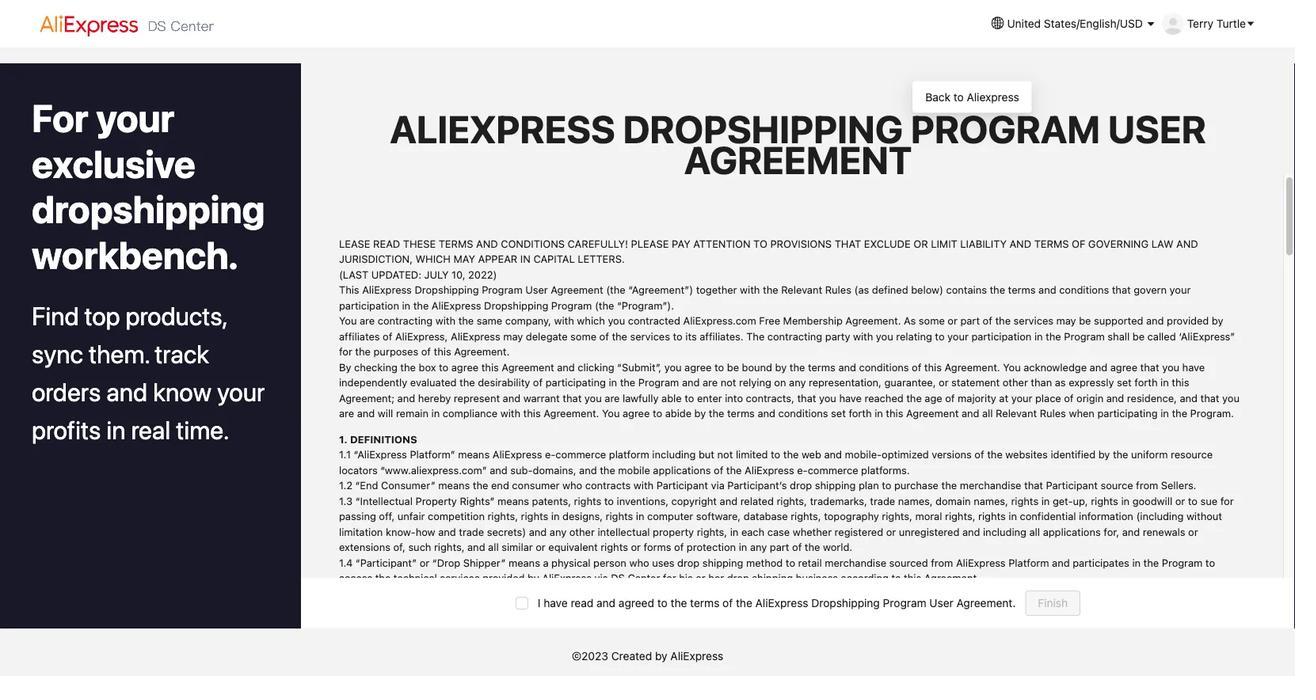 Task type: vqa. For each thing, say whether or not it's contained in the screenshot.
PARTICIPANT
yes



Task type: locate. For each thing, give the bounding box(es) containing it.
1 horizontal spatial shall
[[1108, 330, 1130, 342]]

track
[[155, 339, 209, 369]]

1 vertical spatial websites
[[1090, 588, 1132, 600]]

contains
[[947, 284, 988, 296]]

and up contracts
[[580, 464, 597, 476]]

you up affiliates
[[339, 315, 357, 327]]

services inside 1. definitions 1.1 "aliexpress platform" means aliexpress e-commerce platform including but not limited to the web and mobile-optimized versions of the websites identified by the uniform resource locators "www.aliexpress.com" and sub-domains, and the mobile applications of the aliexpress e-commerce platforms. 1.2 "end consumer" means the end consumer who contracts with participant via participant's drop shipping plan to purchase the merchandise that participant source from sellers. 1.3 "intellectual property rights" means patents, rights to inventions, copyright and related rights, trademarks, trade names, domain names, rights in get-up, rights in goodwill or to sue for passing off, unfair competition rights, rights in designs, rights in computer software, database rights, topography rights, moral rights, rights in confidential information (including without limitation know-how and trade secrets) and any other intellectual property rights, in each case whether registered or unregistered and including all applications for, and renewals or extensions of, such rights, and all similar or equivalent rights or forms of protection in any part of the world. 1.4 "participant" or "drop shipper" means a physical person who uses drop shipping method to retail merchandise sourced from aliexpress platform and participates in the program to access the technical services provided by aliexpress via ds center for his or her drop shipping business according to this agreement. 1.5 "ds center" means the website of the program currently accessible for participants at: ds.aliexpress.com (pc and/or application versions), or such other websites as may be designated by aliexpress from time to time. 1.6 "relevant rules" shall have the meaning given to it in clause 2.1 of this agreement;
[[440, 573, 480, 584]]

0 horizontal spatial and
[[476, 238, 498, 250]]

contracts,
[[746, 392, 795, 404]]

the right contains
[[990, 284, 1006, 296]]

please
[[631, 238, 669, 250]]

0 vertical spatial any
[[790, 377, 806, 389]]

clause
[[612, 619, 645, 631]]

these
[[403, 238, 436, 250]]

1 vertical spatial conditions
[[860, 361, 910, 373]]

services up acknowledge
[[1014, 315, 1054, 327]]

sue
[[1201, 495, 1218, 507]]

2 horizontal spatial and
[[1177, 238, 1199, 250]]

agreement. up statement
[[945, 361, 1001, 373]]

physical
[[552, 557, 591, 569]]

you
[[339, 315, 357, 327], [1004, 361, 1021, 373], [602, 408, 620, 420]]

0 vertical spatial such
[[409, 542, 432, 554]]

'aliexpress"
[[1180, 330, 1236, 342]]

not up into
[[721, 377, 737, 389]]

may inside 1. definitions 1.1 "aliexpress platform" means aliexpress e-commerce platform including but not limited to the web and mobile-optimized versions of the websites identified by the uniform resource locators "www.aliexpress.com" and sub-domains, and the mobile applications of the aliexpress e-commerce platforms. 1.2 "end consumer" means the end consumer who contracts with participant via participant's drop shipping plan to purchase the merchandise that participant source from sellers. 1.3 "intellectual property rights" means patents, rights to inventions, copyright and related rights, trademarks, trade names, domain names, rights in get-up, rights in goodwill or to sue for passing off, unfair competition rights, rights in designs, rights in computer software, database rights, topography rights, moral rights, rights in confidential information (including without limitation know-how and trade secrets) and any other intellectual property rights, in each case whether registered or unregistered and including all applications for, and renewals or extensions of, such rights, and all similar or equivalent rights or forms of protection in any part of the world. 1.4 "participant" or "drop shipper" means a physical person who uses drop shipping method to retail merchandise sourced from aliexpress platform and participates in the program to access the technical services provided by aliexpress via ds center for his or her drop shipping business according to this agreement. 1.5 "ds center" means the website of the program currently accessible for participants at: ds.aliexpress.com (pc and/or application versions), or such other websites as may be designated by aliexpress from time to time. 1.6 "relevant rules" shall have the meaning given to it in clause 2.1 of this agreement;
[[1149, 588, 1169, 600]]

1 horizontal spatial including
[[984, 526, 1027, 538]]

time. inside 1. definitions 1.1 "aliexpress platform" means aliexpress e-commerce platform including but not limited to the web and mobile-optimized versions of the websites identified by the uniform resource locators "www.aliexpress.com" and sub-domains, and the mobile applications of the aliexpress e-commerce platforms. 1.2 "end consumer" means the end consumer who contracts with participant via participant's drop shipping plan to purchase the merchandise that participant source from sellers. 1.3 "intellectual property rights" means patents, rights to inventions, copyright and related rights, trademarks, trade names, domain names, rights in get-up, rights in goodwill or to sue for passing off, unfair competition rights, rights in designs, rights in computer software, database rights, topography rights, moral rights, rights in confidential information (including without limitation know-how and trade secrets) and any other intellectual property rights, in each case whether registered or unregistered and including all applications for, and renewals or extensions of, such rights, and all similar or equivalent rights or forms of protection in any part of the world. 1.4 "participant" or "drop shipper" means a physical person who uses drop shipping method to retail merchandise sourced from aliexpress platform and participates in the program to access the technical services provided by aliexpress via ds center for his or her drop shipping business according to this agreement. 1.5 "ds center" means the website of the program currently accessible for participants at: ds.aliexpress.com (pc and/or application versions), or such other websites as may be designated by aliexpress from time to time. 1.6 "relevant rules" shall have the meaning given to it in clause 2.1 of this agreement;
[[468, 603, 491, 615]]

provisions
[[771, 238, 832, 250]]

2 vertical spatial drop
[[727, 573, 750, 584]]

not inside lease read these terms and conditions carefully! please pay attention to provisions that exclude or limit liability and terms of governing law and jurisdiction, which may appear in capital letters. (last updated: july 10, 2022) this aliexpress dropshipping program user agreement (the "agreement") together with the relevant rules (as defined below) contains the terms and conditions that govern your participation in the aliexpress dropshipping program (the "program"). you are contracting with the same company, with which you contracted aliexpress.com free membership agreement. as some or part of the services may be supported and provided by affiliates of aliexpress, aliexpress may delegate some of the services to its affiliates. the contracting party with you relating to your participation in the program shall be called 'aliexpress" for the purposes of this agreement. by checking the box to agree this agreement and clicking "submit", you agree to be bound by the terms and conditions of this agreement. you acknowledge and agree that you have independently evaluated the desirability of participating in the program and are not relying on any representation, guarantee, or statement other than as expressly set forth in this agreement; and hereby represent and warrant that you are lawfully able to enter into contracts, that you have reached the age of majority at your place of origin and residence, and that you are and will remain in compliance with this agreement. you agree to abide by the terms and conditions set forth in this agreement and all relevant rules when participating in the program.
[[721, 377, 737, 389]]

aliexpress down same on the top left of the page
[[451, 330, 501, 342]]

websites down 'participates' at the bottom of page
[[1090, 588, 1132, 600]]

agreement. down (as
[[846, 315, 902, 327]]

your right relating
[[948, 330, 969, 342]]

sourced
[[890, 557, 929, 569]]

2 vertical spatial merchandise
[[729, 650, 791, 662]]

the down renewals
[[1144, 557, 1160, 569]]

1 and from the left
[[476, 238, 498, 250]]

via up currently
[[595, 573, 609, 584]]

with right party on the right of the page
[[854, 330, 874, 342]]

1 names, from the left
[[899, 495, 933, 507]]

1 vertical spatial contracting
[[768, 330, 823, 342]]

and up acknowledge
[[1039, 284, 1057, 296]]

have
[[1183, 361, 1206, 373], [840, 392, 862, 404], [544, 597, 568, 610], [463, 619, 486, 631]]

in down clicking
[[609, 377, 618, 389]]

shipping up trademarks,
[[815, 480, 856, 492]]

"end
[[356, 480, 378, 492]]

without
[[1187, 511, 1223, 523]]

"participant"
[[356, 557, 417, 569]]

0 vertical spatial all
[[983, 408, 994, 420]]

plan
[[859, 480, 880, 492]]

other
[[1003, 377, 1029, 389], [570, 526, 595, 538], [1062, 588, 1087, 600], [505, 650, 530, 662]]

extensions
[[339, 542, 391, 554]]

1 vertical spatial forth
[[849, 408, 872, 420]]

to right the "able"
[[685, 392, 695, 404]]

0 horizontal spatial some
[[571, 330, 597, 342]]

optimized
[[882, 449, 930, 461]]

your right at at the bottom of the page
[[1012, 392, 1033, 404]]

shipping up her
[[703, 557, 744, 569]]

read
[[571, 597, 594, 610]]

0 vertical spatial commerce
[[556, 449, 607, 461]]

0 horizontal spatial caret down image
[[1147, 19, 1156, 29]]

rights up information
[[1092, 495, 1119, 507]]

part inside lease read these terms and conditions carefully! please pay attention to provisions that exclude or limit liability and terms of governing law and jurisdiction, which may appear in capital letters. (last updated: july 10, 2022) this aliexpress dropshipping program user agreement (the "agreement") together with the relevant rules (as defined below) contains the terms and conditions that govern your participation in the aliexpress dropshipping program (the "program"). you are contracting with the same company, with which you contracted aliexpress.com free membership agreement. as some or part of the services may be supported and provided by affiliates of aliexpress, aliexpress may delegate some of the services to its affiliates. the contracting party with you relating to your participation in the program shall be called 'aliexpress" for the purposes of this agreement. by checking the box to agree this agreement and clicking "submit", you agree to be bound by the terms and conditions of this agreement. you acknowledge and agree that you have independently evaluated the desirability of participating in the program and are not relying on any representation, guarantee, or statement other than as expressly set forth in this agreement; and hereby represent and warrant that you are lawfully able to enter into contracts, that you have reached the age of majority at your place of origin and residence, and that you are and will remain in compliance with this agreement. you agree to abide by the terms and conditions set forth in this agreement and all relevant rules when participating in the program.
[[961, 315, 981, 327]]

as inside 1. definitions 1.1 "aliexpress platform" means aliexpress e-commerce platform including but not limited to the web and mobile-optimized versions of the websites identified by the uniform resource locators "www.aliexpress.com" and sub-domains, and the mobile applications of the aliexpress e-commerce platforms. 1.2 "end consumer" means the end consumer who contracts with participant via participant's drop shipping plan to purchase the merchandise that participant source from sellers. 1.3 "intellectual property rights" means patents, rights to inventions, copyright and related rights, trademarks, trade names, domain names, rights in get-up, rights in goodwill or to sue for passing off, unfair competition rights, rights in designs, rights in computer software, database rights, topography rights, moral rights, rights in confidential information (including without limitation know-how and trade secrets) and any other intellectual property rights, in each case whether registered or unregistered and including all applications for, and renewals or extensions of, such rights, and all similar or equivalent rights or forms of protection in any part of the world. 1.4 "participant" or "drop shipper" means a physical person who uses drop shipping method to retail merchandise sourced from aliexpress platform and participates in the program to access the technical services provided by aliexpress via ds center for his or her drop shipping business according to this agreement. 1.5 "ds center" means the website of the program currently accessible for participants at: ds.aliexpress.com (pc and/or application versions), or such other websites as may be designated by aliexpress from time to time. 1.6 "relevant rules" shall have the meaning given to it in clause 2.1 of this agreement;
[[1135, 588, 1146, 600]]

1 vertical spatial services
[[631, 330, 671, 342]]

1 vertical spatial shall
[[438, 619, 460, 631]]

2 vertical spatial dropshipping
[[812, 597, 880, 610]]

commerce down web
[[808, 464, 859, 476]]

1 horizontal spatial participation
[[972, 330, 1032, 342]]

2 terms from the left
[[1035, 238, 1070, 250]]

1 vertical spatial including
[[984, 526, 1027, 538]]

or left platforms
[[492, 650, 502, 662]]

conditions up 'guarantee,' at right bottom
[[860, 361, 910, 373]]

to
[[754, 238, 768, 250]]

2 horizontal spatial conditions
[[1060, 284, 1110, 296]]

turtle
[[1217, 17, 1247, 30]]

pay
[[672, 238, 691, 250]]

1 horizontal spatial names,
[[974, 495, 1009, 507]]

and down desirability
[[503, 392, 521, 404]]

0 vertical spatial agreement
[[551, 284, 604, 296]]

rights up person
[[601, 542, 629, 554]]

0 vertical spatial dropshipping
[[415, 284, 479, 296]]

of up purposes
[[383, 330, 393, 342]]

"program").
[[617, 299, 675, 311]]

agreement down age
[[907, 408, 959, 420]]

shall down supported
[[1108, 330, 1130, 342]]

conditions
[[1060, 284, 1110, 296], [860, 361, 910, 373], [779, 408, 829, 420]]

to right 'box'
[[439, 361, 449, 373]]

0 horizontal spatial via
[[595, 573, 609, 584]]

in
[[402, 299, 411, 311], [1035, 330, 1044, 342], [609, 377, 618, 389], [1161, 377, 1170, 389], [432, 408, 440, 420], [875, 408, 884, 420], [1161, 408, 1170, 420], [106, 415, 126, 445], [1042, 495, 1051, 507], [1122, 495, 1130, 507], [552, 511, 560, 523], [636, 511, 645, 523], [1009, 511, 1018, 523], [731, 526, 739, 538], [739, 542, 748, 554], [1133, 557, 1141, 569], [601, 619, 609, 631]]

shipping
[[815, 480, 856, 492], [703, 557, 744, 569], [753, 573, 793, 584]]

know
[[153, 377, 212, 407]]

0 horizontal spatial set
[[832, 408, 846, 420]]

program
[[911, 107, 1101, 151]]

1 vertical spatial participating
[[1098, 408, 1159, 420]]

other up at at the bottom of the page
[[1003, 377, 1029, 389]]

have right i
[[544, 597, 568, 610]]

this up desirability
[[482, 361, 499, 373]]

to down platforms.
[[882, 480, 892, 492]]

1 vertical spatial as
[[1135, 588, 1146, 600]]

program.
[[1191, 408, 1235, 420]]

1 vertical spatial user
[[930, 597, 954, 610]]

aliexpress down 10,
[[432, 299, 482, 311]]

dropshipping down july
[[415, 284, 479, 296]]

1 horizontal spatial drop
[[727, 573, 750, 584]]

provided
[[1168, 315, 1210, 327], [483, 573, 525, 584]]

in left confidential
[[1009, 511, 1018, 523]]

1 vertical spatial part
[[770, 542, 790, 554]]

2 caret down image from the left
[[1147, 19, 1156, 29]]

by down enter at the bottom
[[695, 408, 706, 420]]

confidential
[[1021, 511, 1077, 523]]

1 horizontal spatial forth
[[1135, 377, 1158, 389]]

agreement. up application
[[925, 573, 980, 584]]

1 horizontal spatial provided
[[1168, 315, 1210, 327]]

trade down competition
[[459, 526, 484, 538]]

time.
[[176, 415, 229, 445], [468, 603, 491, 615]]

1 horizontal spatial part
[[961, 315, 981, 327]]

for your exclusive dropshipping workbench.
[[32, 96, 265, 277]]

1 horizontal spatial applications
[[1044, 526, 1102, 538]]

as down renewals
[[1135, 588, 1146, 600]]

that left govern
[[1113, 284, 1132, 296]]

may
[[1057, 315, 1077, 327], [504, 330, 523, 342], [1149, 588, 1169, 600]]

0 horizontal spatial merchandise
[[729, 650, 791, 662]]

enter
[[698, 392, 723, 404]]

0 horizontal spatial agreement;
[[339, 392, 395, 404]]

0 vertical spatial participation
[[339, 299, 399, 311]]

user inside lease read these terms and conditions carefully! please pay attention to provisions that exclude or limit liability and terms of governing law and jurisdiction, which may appear in capital letters. (last updated: july 10, 2022) this aliexpress dropshipping program user agreement (the "agreement") together with the relevant rules (as defined below) contains the terms and conditions that govern your participation in the aliexpress dropshipping program (the "program"). you are contracting with the same company, with which you contracted aliexpress.com free membership agreement. as some or part of the services may be supported and provided by affiliates of aliexpress, aliexpress may delegate some of the services to its affiliates. the contracting party with you relating to your participation in the program shall be called 'aliexpress" for the purposes of this agreement. by checking the box to agree this agreement and clicking "submit", you agree to be bound by the terms and conditions of this agreement. you acknowledge and agree that you have independently evaluated the desirability of participating in the program and are not relying on any representation, guarantee, or statement other than as expressly set forth in this agreement; and hereby represent and warrant that you are lawfully able to enter into contracts, that you have reached the age of majority at your place of origin and residence, and that you are and will remain in compliance with this agreement. you agree to abide by the terms and conditions set forth in this agreement and all relevant rules when participating in the program.
[[526, 284, 548, 296]]

capital
[[534, 253, 575, 265]]

services
[[1014, 315, 1054, 327], [631, 330, 671, 342], [440, 573, 480, 584]]

but
[[699, 449, 715, 461]]

trademarks,
[[810, 495, 868, 507]]

0 horizontal spatial trade
[[459, 526, 484, 538]]

patents,
[[532, 495, 572, 507]]

means up property
[[439, 480, 470, 492]]

business
[[796, 573, 839, 584]]

agree up "represent"
[[452, 361, 479, 373]]

0 vertical spatial part
[[961, 315, 981, 327]]

1 horizontal spatial trade
[[871, 495, 896, 507]]

agreement up desirability
[[502, 361, 555, 373]]

2 and from the left
[[1010, 238, 1032, 250]]

0 horizontal spatial shipping
[[703, 557, 744, 569]]

remain
[[396, 408, 429, 420]]

in up 'residence,'
[[1161, 377, 1170, 389]]

0 horizontal spatial who
[[563, 480, 583, 492]]

as
[[904, 315, 917, 327]]

2 horizontal spatial may
[[1149, 588, 1169, 600]]

0 vertical spatial agreement;
[[339, 392, 395, 404]]

including
[[653, 449, 696, 461], [984, 526, 1027, 538]]

with
[[740, 284, 760, 296], [436, 315, 456, 327], [554, 315, 575, 327], [854, 330, 874, 342], [501, 408, 521, 420], [634, 480, 654, 492]]

in left the each
[[731, 526, 739, 538]]

dropshipping
[[415, 284, 479, 296], [484, 299, 549, 311], [812, 597, 880, 610]]

1 horizontal spatial participant
[[657, 480, 709, 492]]

terms right contains
[[1009, 284, 1036, 296]]

consumer"
[[381, 480, 436, 492]]

party
[[826, 330, 851, 342]]

0 horizontal spatial services
[[440, 573, 480, 584]]

affiliates.
[[700, 330, 744, 342]]

created
[[612, 650, 653, 663]]

world.
[[824, 542, 853, 554]]

updated:
[[372, 269, 422, 280]]

1 horizontal spatial any
[[751, 542, 768, 554]]

the left meaning
[[489, 619, 504, 631]]

i
[[538, 597, 541, 610]]

dropshipping down according
[[812, 597, 880, 610]]

and
[[476, 238, 498, 250], [1010, 238, 1032, 250], [1177, 238, 1199, 250]]

2 horizontal spatial shipping
[[815, 480, 856, 492]]

this
[[434, 346, 452, 358], [482, 361, 499, 373], [925, 361, 942, 373], [1173, 377, 1190, 389], [524, 408, 541, 420], [886, 408, 904, 420], [905, 573, 922, 584], [676, 619, 694, 631]]

any inside lease read these terms and conditions carefully! please pay attention to provisions that exclude or limit liability and terms of governing law and jurisdiction, which may appear in capital letters. (last updated: july 10, 2022) this aliexpress dropshipping program user agreement (the "agreement") together with the relevant rules (as defined below) contains the terms and conditions that govern your participation in the aliexpress dropshipping program (the "program"). you are contracting with the same company, with which you contracted aliexpress.com free membership agreement. as some or part of the services may be supported and provided by affiliates of aliexpress, aliexpress may delegate some of the services to its affiliates. the contracting party with you relating to your participation in the program shall be called 'aliexpress" for the purposes of this agreement. by checking the box to agree this agreement and clicking "submit", you agree to be bound by the terms and conditions of this agreement. you acknowledge and agree that you have independently evaluated the desirability of participating in the program and are not relying on any representation, guarantee, or statement other than as expressly set forth in this agreement; and hereby represent and warrant that you are lawfully able to enter into contracts, that you have reached the age of majority at your place of origin and residence, and that you are and will remain in compliance with this agreement. you agree to abide by the terms and conditions set forth in this agreement and all relevant rules when participating in the program.
[[790, 377, 806, 389]]

"aliexpress
[[354, 449, 407, 461]]

1 vertical spatial time.
[[468, 603, 491, 615]]

participating down clicking
[[546, 377, 606, 389]]

0 horizontal spatial as
[[1056, 377, 1067, 389]]

other inside lease read these terms and conditions carefully! please pay attention to provisions that exclude or limit liability and terms of governing law and jurisdiction, which may appear in capital letters. (last updated: july 10, 2022) this aliexpress dropshipping program user agreement (the "agreement") together with the relevant rules (as defined below) contains the terms and conditions that govern your participation in the aliexpress dropshipping program (the "program"). you are contracting with the same company, with which you contracted aliexpress.com free membership agreement. as some or part of the services may be supported and provided by affiliates of aliexpress, aliexpress may delegate some of the services to its affiliates. the contracting party with you relating to your participation in the program shall be called 'aliexpress" for the purposes of this agreement. by checking the box to agree this agreement and clicking "submit", you agree to be bound by the terms and conditions of this agreement. you acknowledge and agree that you have independently evaluated the desirability of participating in the program and are not relying on any representation, guarantee, or statement other than as expressly set forth in this agreement; and hereby represent and warrant that you are lawfully able to enter into contracts, that you have reached the age of majority at your place of origin and residence, and that you are and will remain in compliance with this agreement. you agree to abide by the terms and conditions set forth in this agreement and all relevant rules when participating in the program.
[[1003, 377, 1029, 389]]

display
[[674, 650, 708, 662]]

services down contracted
[[631, 330, 671, 342]]

have left meaning
[[463, 619, 486, 631]]

competition
[[428, 511, 485, 523]]

1 vertical spatial not
[[718, 449, 733, 461]]

agreed
[[619, 597, 655, 610]]

to right relating
[[936, 330, 945, 342]]

0 horizontal spatial part
[[770, 542, 790, 554]]

independently
[[339, 377, 408, 389]]

forth down the reached
[[849, 408, 872, 420]]

2 caret down image from the left
[[1147, 19, 1156, 29]]

by left display
[[656, 650, 668, 663]]

1 vertical spatial trade
[[459, 526, 484, 538]]

not
[[721, 377, 737, 389], [718, 449, 733, 461]]

retail
[[799, 557, 823, 569]]

1 vertical spatial shipping
[[703, 557, 744, 569]]

user right and/or
[[930, 597, 954, 610]]

0 horizontal spatial drop
[[678, 557, 700, 569]]

0 vertical spatial shall
[[1108, 330, 1130, 342]]

0 vertical spatial user
[[526, 284, 548, 296]]

1 vertical spatial all
[[1030, 526, 1041, 538]]

participant down it
[[582, 650, 633, 662]]

relevant up membership
[[782, 284, 823, 296]]

by right identified
[[1099, 449, 1111, 461]]

the up meaning
[[523, 588, 538, 600]]

website inside 1. definitions 1.1 "aliexpress platform" means aliexpress e-commerce platform including but not limited to the web and mobile-optimized versions of the websites identified by the uniform resource locators "www.aliexpress.com" and sub-domains, and the mobile applications of the aliexpress e-commerce platforms. 1.2 "end consumer" means the end consumer who contracts with participant via participant's drop shipping plan to purchase the merchandise that participant source from sellers. 1.3 "intellectual property rights" means patents, rights to inventions, copyright and related rights, trademarks, trade names, domain names, rights in get-up, rights in goodwill or to sue for passing off, unfair competition rights, rights in designs, rights in computer software, database rights, topography rights, moral rights, rights in confidential information (including without limitation know-how and trade secrets) and any other intellectual property rights, in each case whether registered or unregistered and including all applications for, and renewals or extensions of, such rights, and all similar or equivalent rights or forms of protection in any part of the world. 1.4 "participant" or "drop shipper" means a physical person who uses drop shipping method to retail merchandise sourced from aliexpress platform and participates in the program to access the technical services provided by aliexpress via ds center for his or her drop shipping business according to this agreement. 1.5 "ds center" means the website of the program currently accessible for participants at: ds.aliexpress.com (pc and/or application versions), or such other websites as may be designated by aliexpress from time to time. 1.6 "relevant rules" shall have the meaning given to it in clause 2.1 of this agreement;
[[470, 588, 507, 600]]

terms
[[439, 238, 474, 250], [1035, 238, 1070, 250]]

for,
[[1104, 526, 1120, 538]]

1 horizontal spatial set
[[1118, 377, 1133, 389]]

1 vertical spatial relevant
[[996, 408, 1038, 420]]

for right 'sue'
[[1221, 495, 1235, 507]]

2 vertical spatial agreement
[[907, 408, 959, 420]]

caret down image
[[1247, 19, 1256, 29], [1147, 19, 1156, 29]]

0 horizontal spatial user
[[526, 284, 548, 296]]

agree down its
[[685, 361, 712, 373]]

shall
[[1108, 330, 1130, 342], [438, 619, 460, 631]]

0 horizontal spatial dropshipping
[[415, 284, 479, 296]]

terms
[[1009, 284, 1036, 296], [808, 361, 836, 373], [728, 408, 755, 420], [691, 597, 720, 610]]

by up on
[[776, 361, 787, 373]]

or down "intellectual"
[[631, 542, 641, 554]]

conditions
[[501, 238, 565, 250]]

conditions up supported
[[1060, 284, 1110, 296]]

similar
[[502, 542, 533, 554]]

and/or
[[884, 588, 915, 600]]

2 vertical spatial all
[[488, 542, 499, 554]]

10,
[[452, 269, 466, 280]]

all
[[983, 408, 994, 420], [1030, 526, 1041, 538], [488, 542, 499, 554]]

1 caret down image from the left
[[1247, 19, 1256, 29]]

shall inside 1. definitions 1.1 "aliexpress platform" means aliexpress e-commerce platform including but not limited to the web and mobile-optimized versions of the websites identified by the uniform resource locators "www.aliexpress.com" and sub-domains, and the mobile applications of the aliexpress e-commerce platforms. 1.2 "end consumer" means the end consumer who contracts with participant via participant's drop shipping plan to purchase the merchandise that participant source from sellers. 1.3 "intellectual property rights" means patents, rights to inventions, copyright and related rights, trademarks, trade names, domain names, rights in get-up, rights in goodwill or to sue for passing off, unfair competition rights, rights in designs, rights in computer software, database rights, topography rights, moral rights, rights in confidential information (including without limitation know-how and trade secrets) and any other intellectual property rights, in each case whether registered or unregistered and including all applications for, and renewals or extensions of, such rights, and all similar or equivalent rights or forms of protection in any part of the world. 1.4 "participant" or "drop shipper" means a physical person who uses drop shipping method to retail merchandise sourced from aliexpress platform and participates in the program to access the technical services provided by aliexpress via ds center for his or her drop shipping business according to this agreement. 1.5 "ds center" means the website of the program currently accessible for participants at: ds.aliexpress.com (pc and/or application versions), or such other websites as may be designated by aliexpress from time to time. 1.6 "relevant rules" shall have the meaning given to it in clause 2.1 of this agreement;
[[438, 619, 460, 631]]

agreement; inside lease read these terms and conditions carefully! please pay attention to provisions that exclude or limit liability and terms of governing law and jurisdiction, which may appear in capital letters. (last updated: july 10, 2022) this aliexpress dropshipping program user agreement (the "agreement") together with the relevant rules (as defined below) contains the terms and conditions that govern your participation in the aliexpress dropshipping program (the "program"). you are contracting with the same company, with which you contracted aliexpress.com free membership agreement. as some or part of the services may be supported and provided by affiliates of aliexpress, aliexpress may delegate some of the services to its affiliates. the contracting party with you relating to your participation in the program shall be called 'aliexpress" for the purposes of this agreement. by checking the box to agree this agreement and clicking "submit", you agree to be bound by the terms and conditions of this agreement. you acknowledge and agree that you have independently evaluated the desirability of participating in the program and are not relying on any representation, guarantee, or statement other than as expressly set forth in this agreement; and hereby represent and warrant that you are lawfully able to enter into contracts, that you have reached the age of majority at your place of origin and residence, and that you are and will remain in compliance with this agreement. you agree to abide by the terms and conditions set forth in this agreement and all relevant rules when participating in the program.
[[339, 392, 395, 404]]

2 vertical spatial shipping
[[753, 573, 793, 584]]

0 vertical spatial merchandise
[[960, 480, 1022, 492]]

caret down image
[[1247, 19, 1256, 29], [1147, 19, 1156, 29]]

residence,
[[1128, 392, 1178, 404]]

on
[[775, 377, 787, 389]]

1 vertical spatial participation
[[972, 330, 1032, 342]]

to left retail
[[786, 557, 796, 569]]

you up platform
[[602, 408, 620, 420]]

1 horizontal spatial via
[[711, 480, 725, 492]]

find
[[32, 301, 79, 331]]

forth
[[1135, 377, 1158, 389], [849, 408, 872, 420]]

you
[[608, 315, 626, 327], [877, 330, 894, 342], [665, 361, 682, 373], [1163, 361, 1180, 373], [585, 392, 602, 404], [820, 392, 837, 404], [1223, 392, 1240, 404]]

of right 'versions'
[[975, 449, 985, 461]]

0 horizontal spatial including
[[653, 449, 696, 461]]

platforms
[[533, 650, 579, 662]]

rights up "intellectual"
[[606, 511, 634, 523]]

0 vertical spatial not
[[721, 377, 737, 389]]

program down supported
[[1065, 330, 1106, 342]]

from up goodwill
[[1137, 480, 1159, 492]]

2 horizontal spatial all
[[1030, 526, 1041, 538]]

1 horizontal spatial commerce
[[808, 464, 859, 476]]

websites
[[1006, 449, 1049, 461], [1090, 588, 1132, 600]]

means right platform"
[[458, 449, 490, 461]]

checking
[[354, 361, 398, 373]]

website down shipper"
[[470, 588, 507, 600]]

0 horizontal spatial contracting
[[378, 315, 433, 327]]

up,
[[1074, 495, 1089, 507]]

uses
[[653, 557, 675, 569], [636, 650, 659, 662]]

may left designated
[[1149, 588, 1169, 600]]

or down contains
[[948, 315, 958, 327]]

mobile-
[[845, 449, 882, 461]]

called
[[1148, 330, 1177, 342]]

be left designated
[[1172, 588, 1184, 600]]

the up rights"
[[473, 480, 489, 492]]

in down 'residence,'
[[1161, 408, 1170, 420]]

rights down patents,
[[521, 511, 549, 523]]

3 and from the left
[[1177, 238, 1199, 250]]

aliexpress,
[[395, 330, 448, 342]]

0 vertical spatial forth
[[1135, 377, 1158, 389]]

2 horizontal spatial dropshipping
[[812, 597, 880, 610]]

are
[[360, 315, 375, 327], [703, 377, 718, 389], [605, 392, 620, 404], [339, 408, 354, 420]]

center
[[628, 573, 661, 584]]

1 horizontal spatial relevant
[[996, 408, 1038, 420]]

that right contracts,
[[798, 392, 817, 404]]

in inside the find top products, sync them. track orders and know your profits in real time.
[[106, 415, 126, 445]]

that up program.
[[1201, 392, 1220, 404]]

rights, up database
[[777, 495, 808, 507]]

in down the source
[[1122, 495, 1130, 507]]

have inside 1. definitions 1.1 "aliexpress platform" means aliexpress e-commerce platform including but not limited to the web and mobile-optimized versions of the websites identified by the uniform resource locators "www.aliexpress.com" and sub-domains, and the mobile applications of the aliexpress e-commerce platforms. 1.2 "end consumer" means the end consumer who contracts with participant via participant's drop shipping plan to purchase the merchandise that participant source from sellers. 1.3 "intellectual property rights" means patents, rights to inventions, copyright and related rights, trademarks, trade names, domain names, rights in get-up, rights in goodwill or to sue for passing off, unfair competition rights, rights in designs, rights in computer software, database rights, topography rights, moral rights, rights in confidential information (including without limitation know-how and trade secrets) and any other intellectual property rights, in each case whether registered or unregistered and including all applications for, and renewals or extensions of, such rights, and all similar or equivalent rights or forms of protection in any part of the world. 1.4 "participant" or "drop shipper" means a physical person who uses drop shipping method to retail merchandise sourced from aliexpress platform and participates in the program to access the technical services provided by aliexpress via ds center for his or her drop shipping business according to this agreement. 1.5 "ds center" means the website of the program currently accessible for participants at: ds.aliexpress.com (pc and/or application versions), or such other websites as may be designated by aliexpress from time to time. 1.6 "relevant rules" shall have the meaning given to it in clause 2.1 of this agreement;
[[463, 619, 486, 631]]

of up when
[[1065, 392, 1074, 404]]

by down 1.5
[[339, 603, 351, 615]]

1 vertical spatial agreement;
[[697, 619, 752, 631]]



Task type: describe. For each thing, give the bounding box(es) containing it.
have down representation,
[[840, 392, 862, 404]]

or up a
[[536, 542, 546, 554]]

0 vertical spatial (the
[[607, 284, 626, 296]]

contracted
[[628, 315, 681, 327]]

and down majority
[[962, 408, 980, 420]]

limited
[[736, 449, 768, 461]]

global image
[[992, 17, 1005, 29]]

1 horizontal spatial websites
[[1090, 588, 1132, 600]]

1.4
[[339, 557, 353, 569]]

and left clicking
[[557, 361, 575, 373]]

1 horizontal spatial from
[[932, 557, 954, 569]]

0 horizontal spatial such
[[409, 542, 432, 554]]

products,
[[126, 301, 227, 331]]

0 vertical spatial conditions
[[1060, 284, 1110, 296]]

means up time
[[418, 588, 449, 600]]

1 vertical spatial e-
[[798, 464, 808, 476]]

your inside the find top products, sync them. track orders and know your profits in real time.
[[217, 377, 265, 407]]

of down which
[[600, 330, 609, 342]]

1 horizontal spatial participating
[[1098, 408, 1159, 420]]

for inside lease read these terms and conditions carefully! please pay attention to provisions that exclude or limit liability and terms of governing law and jurisdiction, which may appear in capital letters. (last updated: july 10, 2022) this aliexpress dropshipping program user agreement (the "agreement") together with the relevant rules (as defined below) contains the terms and conditions that govern your participation in the aliexpress dropshipping program (the "program"). you are contracting with the same company, with which you contracted aliexpress.com free membership agreement. as some or part of the services may be supported and provided by affiliates of aliexpress, aliexpress may delegate some of the services to its affiliates. the contracting party with you relating to your participation in the program shall be called 'aliexpress" for the purposes of this agreement. by checking the box to agree this agreement and clicking "submit", you agree to be bound by the terms and conditions of this agreement. you acknowledge and agree that you have independently evaluated the desirability of participating in the program and are not relying on any representation, guarantee, or statement other than as expressly set forth in this agreement; and hereby represent and warrant that you are lawfully able to enter into contracts, that you have reached the age of majority at your place of origin and residence, and that you are and will remain in compliance with this agreement. you agree to abide by the terms and conditions set forth in this agreement and all relevant rules when participating in the program.
[[339, 346, 353, 358]]

0 vertical spatial contracting
[[378, 315, 433, 327]]

1.2
[[339, 480, 353, 492]]

the up free
[[763, 284, 779, 296]]

back to aliexpress link
[[926, 90, 1020, 103]]

other down the designs,
[[570, 526, 595, 538]]

0 horizontal spatial participant
[[582, 650, 633, 662]]

attention
[[694, 238, 751, 250]]

1 vertical spatial set
[[832, 408, 846, 420]]

or right his in the right of the page
[[696, 573, 706, 584]]

part inside 1. definitions 1.1 "aliexpress platform" means aliexpress e-commerce platform including but not limited to the web and mobile-optimized versions of the websites identified by the uniform resource locators "www.aliexpress.com" and sub-domains, and the mobile applications of the aliexpress e-commerce platforms. 1.2 "end consumer" means the end consumer who contracts with participant via participant's drop shipping plan to purchase the merchandise that participant source from sellers. 1.3 "intellectual property rights" means patents, rights to inventions, copyright and related rights, trademarks, trade names, domain names, rights in get-up, rights in goodwill or to sue for passing off, unfair competition rights, rights in designs, rights in computer software, database rights, topography rights, moral rights, rights in confidential information (including without limitation know-how and trade secrets) and any other intellectual property rights, in each case whether registered or unregistered and including all applications for, and renewals or extensions of, such rights, and all similar or equivalent rights or forms of protection in any part of the world. 1.4 "participant" or "drop shipper" means a physical person who uses drop shipping method to retail merchandise sourced from aliexpress platform and participates in the program to access the technical services provided by aliexpress via ds center for his or her drop shipping business according to this agreement. 1.5 "ds center" means the website of the program currently accessible for participants at: ds.aliexpress.com (pc and/or application versions), or such other websites as may be designated by aliexpress from time to time. 1.6 "relevant rules" shall have the meaning given to it in clause 2.1 of this agreement;
[[770, 542, 790, 554]]

rights, up protection
[[697, 526, 728, 538]]

with right together
[[740, 284, 760, 296]]

and up end
[[490, 464, 508, 476]]

database
[[744, 511, 788, 523]]

representation,
[[809, 377, 882, 389]]

and right for,
[[1123, 526, 1141, 538]]

all inside lease read these terms and conditions carefully! please pay attention to provisions that exclude or limit liability and terms of governing law and jurisdiction, which may appear in capital letters. (last updated: july 10, 2022) this aliexpress dropshipping program user agreement (the "agreement") together with the relevant rules (as defined below) contains the terms and conditions that govern your participation in the aliexpress dropshipping program (the "program"). you are contracting with the same company, with which you contracted aliexpress.com free membership agreement. as some or part of the services may be supported and provided by affiliates of aliexpress, aliexpress may delegate some of the services to its affiliates. the contracting party with you relating to your participation in the program shall be called 'aliexpress" for the purposes of this agreement. by checking the box to agree this agreement and clicking "submit", you agree to be bound by the terms and conditions of this agreement. you acknowledge and agree that you have independently evaluated the desirability of participating in the program and are not relying on any representation, guarantee, or statement other than as expressly set forth in this agreement; and hereby represent and warrant that you are lawfully able to enter into contracts, that you have reached the age of majority at your place of origin and residence, and that you are and will remain in compliance with this agreement. you agree to abide by the terms and conditions set forth in this agreement and all relevant rules when participating in the program.
[[983, 408, 994, 420]]

of right age
[[946, 392, 956, 404]]

to up and/or
[[892, 573, 902, 584]]

how
[[416, 526, 436, 538]]

2 horizontal spatial you
[[1004, 361, 1021, 373]]

in down inventions,
[[636, 511, 645, 523]]

this up 'guarantee,' at right bottom
[[925, 361, 942, 373]]

0 vertical spatial participating
[[546, 377, 606, 389]]

the up contracts
[[600, 464, 616, 476]]

1 vertical spatial merchandise
[[825, 557, 887, 569]]

2 horizontal spatial participant
[[1047, 480, 1099, 492]]

at:
[[760, 588, 772, 600]]

1 vertical spatial rules
[[1040, 408, 1067, 420]]

1 horizontal spatial conditions
[[860, 361, 910, 373]]

1 vertical spatial agreement
[[502, 361, 555, 373]]

you down clicking
[[585, 392, 602, 404]]

the down his in the right of the page
[[671, 597, 688, 610]]

means down similar
[[509, 557, 541, 569]]

and right read
[[597, 597, 616, 610]]

forms
[[644, 542, 672, 554]]

0 vertical spatial you
[[339, 315, 357, 327]]

"submit",
[[618, 361, 662, 373]]

rights, up secrets)
[[488, 511, 518, 523]]

0 horizontal spatial commerce
[[556, 449, 607, 461]]

0 vertical spatial trade
[[871, 495, 896, 507]]

when
[[1070, 408, 1095, 420]]

0 vertical spatial some
[[919, 315, 945, 327]]

access
[[339, 573, 373, 584]]

1 horizontal spatial services
[[631, 330, 671, 342]]

0 vertical spatial applications
[[653, 464, 711, 476]]

aliexpress.com
[[684, 315, 757, 327]]

1 vertical spatial drop
[[678, 557, 700, 569]]

1.6
[[339, 619, 353, 631]]

be inside 1. definitions 1.1 "aliexpress platform" means aliexpress e-commerce platform including but not limited to the web and mobile-optimized versions of the websites identified by the uniform resource locators "www.aliexpress.com" and sub-domains, and the mobile applications of the aliexpress e-commerce platforms. 1.2 "end consumer" means the end consumer who contracts with participant via participant's drop shipping plan to purchase the merchandise that participant source from sellers. 1.3 "intellectual property rights" means patents, rights to inventions, copyright and related rights, trademarks, trade names, domain names, rights in get-up, rights in goodwill or to sue for passing off, unfair competition rights, rights in designs, rights in computer software, database rights, topography rights, moral rights, rights in confidential information (including without limitation know-how and trade secrets) and any other intellectual property rights, in each case whether registered or unregistered and including all applications for, and renewals or extensions of, such rights, and all similar or equivalent rights or forms of protection in any part of the world. 1.4 "participant" or "drop shipper" means a physical person who uses drop shipping method to retail merchandise sourced from aliexpress platform and participates in the program to access the technical services provided by aliexpress via ds center for his or her drop shipping business according to this agreement. 1.5 "ds center" means the website of the program currently accessible for participants at: ds.aliexpress.com (pc and/or application versions), or such other websites as may be designated by aliexpress from time to time. 1.6 "relevant rules" shall have the meaning given to it in clause 2.1 of this agreement;
[[1172, 588, 1184, 600]]

agree down lawfully
[[623, 408, 650, 420]]

0 horizontal spatial any
[[550, 526, 567, 538]]

0 vertical spatial relevant
[[782, 284, 823, 296]]

©2023
[[572, 650, 609, 663]]

"ds
[[356, 588, 374, 600]]

1.8
[[339, 650, 353, 662]]

consumers
[[831, 650, 885, 662]]

and right platform
[[1053, 557, 1071, 569]]

1 horizontal spatial such
[[1036, 588, 1059, 600]]

this down warrant
[[524, 408, 541, 420]]

or right registered
[[887, 526, 897, 538]]

of down property
[[675, 542, 684, 554]]

1 horizontal spatial who
[[630, 557, 650, 569]]

1 horizontal spatial user
[[930, 597, 954, 610]]

of,
[[394, 542, 406, 554]]

0 vertical spatial via
[[711, 480, 725, 492]]

find top products, sync them. track orders and know your profits in real time.
[[32, 301, 265, 445]]

back to aliexpress
[[926, 90, 1020, 103]]

0 horizontal spatial conditions
[[779, 408, 829, 420]]

jurisdiction,
[[339, 253, 413, 265]]

0 vertical spatial who
[[563, 480, 583, 492]]

clicking
[[578, 361, 615, 373]]

2 vertical spatial any
[[751, 542, 768, 554]]

of up warrant
[[533, 377, 543, 389]]

purchase.
[[901, 650, 948, 662]]

you left relating
[[877, 330, 894, 342]]

terry turtle
[[1188, 17, 1247, 30]]

guarantee,
[[885, 377, 937, 389]]

0 vertical spatial from
[[1137, 480, 1159, 492]]

1 horizontal spatial you
[[602, 408, 620, 420]]

currently
[[585, 588, 628, 600]]

to left abide
[[653, 408, 663, 420]]

that
[[835, 238, 862, 250]]

method
[[747, 557, 783, 569]]

agreement. inside 1. definitions 1.1 "aliexpress platform" means aliexpress e-commerce platform including but not limited to the web and mobile-optimized versions of the websites identified by the uniform resource locators "www.aliexpress.com" and sub-domains, and the mobile applications of the aliexpress e-commerce platforms. 1.2 "end consumer" means the end consumer who contracts with participant via participant's drop shipping plan to purchase the merchandise that participant source from sellers. 1.3 "intellectual property rights" means patents, rights to inventions, copyright and related rights, trademarks, trade names, domain names, rights in get-up, rights in goodwill or to sue for passing off, unfair competition rights, rights in designs, rights in computer software, database rights, topography rights, moral rights, rights in confidential information (including without limitation know-how and trade secrets) and any other intellectual property rights, in each case whether registered or unregistered and including all applications for, and renewals or extensions of, such rights, and all similar or equivalent rights or forms of protection in any part of the world. 1.4 "participant" or "drop shipper" means a physical person who uses drop shipping method to retail merchandise sourced from aliexpress platform and participates in the program to access the technical services provided by aliexpress via ds center for his or her drop shipping business according to this agreement. 1.5 "ds center" means the website of the program currently accessible for participants at: ds.aliexpress.com (pc and/or application versions), or such other websites as may be designated by aliexpress from time to time. 1.6 "relevant rules" shall have the meaning given to it in clause 2.1 of this agreement;
[[925, 573, 980, 584]]

protection
[[687, 542, 736, 554]]

of right 2.1
[[664, 619, 673, 631]]

desirability
[[478, 377, 531, 389]]

rights"
[[460, 495, 495, 507]]

be left supported
[[1080, 315, 1092, 327]]

the down enter at the bottom
[[709, 408, 725, 420]]

statement
[[952, 377, 1000, 389]]

the down 'residence,'
[[1173, 408, 1188, 420]]

or down platform
[[1023, 588, 1033, 600]]

and up shipper"
[[468, 542, 486, 554]]

governing
[[1089, 238, 1149, 250]]

aliexpress dropshipping program user agreement
[[390, 107, 1207, 182]]

to left display
[[662, 650, 671, 662]]

uses inside 1. definitions 1.1 "aliexpress platform" means aliexpress e-commerce platform including but not limited to the web and mobile-optimized versions of the websites identified by the uniform resource locators "www.aliexpress.com" and sub-domains, and the mobile applications of the aliexpress e-commerce platforms. 1.2 "end consumer" means the end consumer who contracts with participant via participant's drop shipping plan to purchase the merchandise that participant source from sellers. 1.3 "intellectual property rights" means patents, rights to inventions, copyright and related rights, trademarks, trade names, domain names, rights in get-up, rights in goodwill or to sue for passing off, unfair competition rights, rights in designs, rights in computer software, database rights, topography rights, moral rights, rights in confidential information (including without limitation know-how and trade secrets) and any other intellectual property rights, in each case whether registered or unregistered and including all applications for, and renewals or extensions of, such rights, and all similar or equivalent rights or forms of protection in any part of the world. 1.4 "participant" or "drop shipper" means a physical person who uses drop shipping method to retail merchandise sourced from aliexpress platform and participates in the program to access the technical services provided by aliexpress via ds center for his or her drop shipping business according to this agreement. 1.5 "ds center" means the website of the program currently accessible for participants at: ds.aliexpress.com (pc and/or application versions), or such other websites as may be designated by aliexpress from time to time. 1.6 "relevant rules" shall have the meaning given to it in clause 2.1 of this agreement;
[[653, 557, 675, 569]]

shall inside lease read these terms and conditions carefully! please pay attention to provisions that exclude or limit liability and terms of governing law and jurisdiction, which may appear in capital letters. (last updated: july 10, 2022) this aliexpress dropshipping program user agreement (the "agreement") together with the relevant rules (as defined below) contains the terms and conditions that govern your participation in the aliexpress dropshipping program (the "program"). you are contracting with the same company, with which you contracted aliexpress.com free membership agreement. as some or part of the services may be supported and provided by affiliates of aliexpress, aliexpress may delegate some of the services to its affiliates. the contracting party with you relating to your participation in the program shall be called 'aliexpress" for the purposes of this agreement. by checking the box to agree this agreement and clicking "submit", you agree to be bound by the terms and conditions of this agreement. you acknowledge and agree that you have independently evaluated the desirability of participating in the program and are not relying on any representation, guarantee, or statement other than as expressly set forth in this agreement; and hereby represent and warrant that you are lawfully able to enter into contracts, that you have reached the age of majority at your place of origin and residence, and that you are and will remain in compliance with this agreement. you agree to abide by the terms and conditions set forth in this agreement and all relevant rules when participating in the program.
[[1108, 330, 1130, 342]]

1 vertical spatial uses
[[636, 650, 659, 662]]

in down the each
[[739, 542, 748, 554]]

box
[[419, 361, 436, 373]]

intellectual
[[598, 526, 650, 538]]

rights, up whether
[[791, 511, 822, 523]]

orders
[[32, 377, 101, 407]]

1 vertical spatial some
[[571, 330, 597, 342]]

by up i
[[528, 573, 540, 584]]

0 vertical spatial drop
[[790, 480, 813, 492]]

of left i
[[510, 588, 520, 600]]

the left uniform
[[1114, 449, 1129, 461]]

shipper"
[[464, 557, 506, 569]]

aliexpress down business
[[756, 597, 809, 610]]

that up 'residence,'
[[1141, 361, 1160, 373]]

participant's
[[728, 480, 788, 492]]

or
[[914, 238, 929, 250]]

not inside 1. definitions 1.1 "aliexpress platform" means aliexpress e-commerce platform including but not limited to the web and mobile-optimized versions of the websites identified by the uniform resource locators "www.aliexpress.com" and sub-domains, and the mobile applications of the aliexpress e-commerce platforms. 1.2 "end consumer" means the end consumer who contracts with participant via participant's drop shipping plan to purchase the merchandise that participant source from sellers. 1.3 "intellectual property rights" means patents, rights to inventions, copyright and related rights, trademarks, trade names, domain names, rights in get-up, rights in goodwill or to sue for passing off, unfair competition rights, rights in designs, rights in computer software, database rights, topography rights, moral rights, rights in confidential information (including without limitation know-how and trade secrets) and any other intellectual property rights, in each case whether registered or unregistered and including all applications for, and renewals or extensions of, such rights, and all similar or equivalent rights or forms of protection in any part of the world. 1.4 "participant" or "drop shipper" means a physical person who uses drop shipping method to retail merchandise sourced from aliexpress platform and participates in the program to access the technical services provided by aliexpress via ds center for his or her drop shipping business according to this agreement. 1.5 "ds center" means the website of the program currently accessible for participants at: ds.aliexpress.com (pc and/or application versions), or such other websites as may be designated by aliexpress from time to time. 1.6 "relevant rules" shall have the meaning given to it in clause 2.1 of this agreement;
[[718, 449, 733, 461]]

0 vertical spatial e-
[[545, 449, 556, 461]]

in down hereby
[[432, 408, 440, 420]]

definitions
[[350, 433, 417, 445]]

0 horizontal spatial forth
[[849, 408, 872, 420]]

means down end
[[498, 495, 530, 507]]

terms down into
[[728, 408, 755, 420]]

the up "represent"
[[460, 377, 475, 389]]

program up the "able"
[[639, 377, 680, 389]]

off,
[[379, 511, 395, 523]]

to up 2.1
[[658, 597, 668, 610]]

with inside 1. definitions 1.1 "aliexpress platform" means aliexpress e-commerce platform including but not limited to the web and mobile-optimized versions of the websites identified by the uniform resource locators "www.aliexpress.com" and sub-domains, and the mobile applications of the aliexpress e-commerce platforms. 1.2 "end consumer" means the end consumer who contracts with participant via participant's drop shipping plan to purchase the merchandise that participant source from sellers. 1.3 "intellectual property rights" means patents, rights to inventions, copyright and related rights, trademarks, trade names, domain names, rights in get-up, rights in goodwill or to sue for passing off, unfair competition rights, rights in designs, rights in computer software, database rights, topography rights, moral rights, rights in confidential information (including without limitation know-how and trade secrets) and any other intellectual property rights, in each case whether registered or unregistered and including all applications for, and renewals or extensions of, such rights, and all similar or equivalent rights or forms of protection in any part of the world. 1.4 "participant" or "drop shipper" means a physical person who uses drop shipping method to retail merchandise sourced from aliexpress platform and participates in the program to access the technical services provided by aliexpress via ds center for his or her drop shipping business according to this agreement. 1.5 "ds center" means the website of the program currently accessible for participants at: ds.aliexpress.com (pc and/or application versions), or such other websites as may be designated by aliexpress from time to time. 1.6 "relevant rules" shall have the meaning given to it in clause 2.1 of this agreement;
[[634, 480, 654, 492]]

0 horizontal spatial all
[[488, 542, 499, 554]]

which
[[577, 315, 605, 327]]

web
[[802, 449, 822, 461]]

aliexpress right created
[[671, 650, 724, 663]]

(last
[[339, 269, 369, 280]]

program down renewals
[[1163, 557, 1204, 569]]

and inside the find top products, sync them. track orders and know your profits in real time.
[[106, 377, 148, 407]]

1 vertical spatial dropshipping
[[484, 299, 549, 311]]

1 vertical spatial website
[[452, 650, 489, 662]]

lease read these terms and conditions carefully! please pay attention to provisions that exclude or limit liability and terms of governing law and jurisdiction, which may appear in capital letters. (last updated: july 10, 2022) this aliexpress dropshipping program user agreement (the "agreement") together with the relevant rules (as defined below) contains the terms and conditions that govern your participation in the aliexpress dropshipping program (the "program"). you are contracting with the same company, with which you contracted aliexpress.com free membership agreement. as some or part of the services may be supported and provided by affiliates of aliexpress, aliexpress may delegate some of the services to its affiliates. the contracting party with you relating to your participation in the program shall be called 'aliexpress" for the purposes of this agreement. by checking the box to agree this agreement and clicking "submit", you agree to be bound by the terms and conditions of this agreement. you acknowledge and agree that you have independently evaluated the desirability of participating in the program and are not relying on any representation, guarantee, or statement other than as expressly set forth in this agreement; and hereby represent and warrant that you are lawfully able to enter into contracts, that you have reached the age of majority at your place of origin and residence, and that you are and will remain in compliance with this agreement. you agree to abide by the terms and conditions set forth in this agreement and all relevant rules when participating in the program.
[[339, 238, 1240, 420]]

0 vertical spatial may
[[1057, 315, 1077, 327]]

in down updated:
[[402, 299, 411, 311]]

lease
[[339, 238, 371, 250]]

aliexpress up participant's
[[745, 464, 795, 476]]

application
[[918, 588, 971, 600]]

1 vertical spatial commerce
[[808, 464, 859, 476]]

to right time
[[455, 603, 465, 615]]

its
[[686, 330, 697, 342]]

mobile
[[619, 464, 651, 476]]

law
[[1152, 238, 1174, 250]]

"drop
[[433, 557, 461, 569]]

2 names, from the left
[[974, 495, 1009, 507]]

warrant
[[524, 392, 560, 404]]

by up 'aliexpress"
[[1213, 315, 1224, 327]]

into
[[725, 392, 744, 404]]

have down 'aliexpress"
[[1183, 361, 1206, 373]]

your inside for your exclusive dropshipping workbench.
[[96, 96, 175, 140]]

domains,
[[533, 464, 577, 476]]

in up acknowledge
[[1035, 330, 1044, 342]]

0 horizontal spatial websites
[[1006, 449, 1049, 461]]

moral
[[916, 511, 943, 523]]

to right back
[[954, 90, 964, 103]]

provided inside lease read these terms and conditions carefully! please pay attention to provisions that exclude or limit liability and terms of governing law and jurisdiction, which may appear in capital letters. (last updated: july 10, 2022) this aliexpress dropshipping program user agreement (the "agreement") together with the relevant rules (as defined below) contains the terms and conditions that govern your participation in the aliexpress dropshipping program (the "program"). you are contracting with the same company, with which you contracted aliexpress.com free membership agreement. as some or part of the services may be supported and provided by affiliates of aliexpress, aliexpress may delegate some of the services to its affiliates. the contracting party with you relating to your participation in the program shall be called 'aliexpress" for the purposes of this agreement. by checking the box to agree this agreement and clicking "submit", you agree to be bound by the terms and conditions of this agreement. you acknowledge and agree that you have independently evaluated the desirability of participating in the program and are not relying on any representation, guarantee, or statement other than as expressly set forth in this agreement; and hereby represent and warrant that you are lawfully able to enter into contracts, that you have reached the age of majority at your place of origin and residence, and that you are and will remain in compliance with this agreement. you agree to abide by the terms and conditions set forth in this agreement and all relevant rules when participating in the program.
[[1168, 315, 1210, 327]]

liability
[[961, 238, 1007, 250]]

of up retail
[[793, 542, 802, 554]]

0 horizontal spatial from
[[406, 603, 429, 615]]

1 vertical spatial via
[[595, 573, 609, 584]]

1 horizontal spatial contracting
[[768, 330, 823, 342]]

a
[[543, 557, 549, 569]]

program down 2022)
[[482, 284, 523, 296]]

workbench.
[[32, 232, 238, 277]]

1 caret down image from the left
[[1247, 19, 1256, 29]]

end
[[491, 480, 510, 492]]

i have read and agreed to the terms of the aliexpress dropshipping program user agreement.
[[538, 597, 1016, 610]]

rights, left moral
[[883, 511, 913, 523]]

time. inside the find top products, sync them. track orders and know your profits in real time.
[[176, 415, 229, 445]]

designated
[[1187, 588, 1240, 600]]

dropshipping
[[623, 107, 904, 151]]

of up 'guarantee,' at right bottom
[[912, 361, 922, 373]]

1.3
[[339, 495, 353, 507]]

provided inside 1. definitions 1.1 "aliexpress platform" means aliexpress e-commerce platform including but not limited to the web and mobile-optimized versions of the websites identified by the uniform resource locators "www.aliexpress.com" and sub-domains, and the mobile applications of the aliexpress e-commerce platforms. 1.2 "end consumer" means the end consumer who contracts with participant via participant's drop shipping plan to purchase the merchandise that participant source from sellers. 1.3 "intellectual property rights" means patents, rights to inventions, copyright and related rights, trademarks, trade names, domain names, rights in get-up, rights in goodwill or to sue for passing off, unfair competition rights, rights in designs, rights in computer software, database rights, topography rights, moral rights, rights in confidential information (including without limitation know-how and trade secrets) and any other intellectual property rights, in each case whether registered or unregistered and including all applications for, and renewals or extensions of, such rights, and all similar or equivalent rights or forms of protection in any part of the world. 1.4 "participant" or "drop shipper" means a physical person who uses drop shipping method to retail merchandise sourced from aliexpress platform and participates in the program to access the technical services provided by aliexpress via ds center for his or her drop shipping business according to this agreement. 1.5 "ds center" means the website of the program currently accessible for participants at: ds.aliexpress.com (pc and/or application versions), or such other websites as may be designated by aliexpress from time to time. 1.6 "relevant rules" shall have the meaning given to it in clause 2.1 of this agreement;
[[483, 573, 525, 584]]

agreement. down warrant
[[544, 408, 600, 420]]

identified
[[1051, 449, 1096, 461]]

"intellectual
[[356, 495, 413, 507]]

the down 'guarantee,' at right bottom
[[907, 392, 923, 404]]

technical
[[394, 573, 437, 584]]

whether
[[793, 526, 832, 538]]

and up program.
[[1181, 392, 1198, 404]]

for left his in the right of the page
[[663, 573, 677, 584]]

agreement. down platform
[[957, 597, 1016, 610]]

program right (pc at the bottom right
[[883, 597, 927, 610]]

that inside 1. definitions 1.1 "aliexpress platform" means aliexpress e-commerce platform including but not limited to the web and mobile-optimized versions of the websites identified by the uniform resource locators "www.aliexpress.com" and sub-domains, and the mobile applications of the aliexpress e-commerce platforms. 1.2 "end consumer" means the end consumer who contracts with participant via participant's drop shipping plan to purchase the merchandise that participant source from sellers. 1.3 "intellectual property rights" means patents, rights to inventions, copyright and related rights, trademarks, trade names, domain names, rights in get-up, rights in goodwill or to sue for passing off, unfair competition rights, rights in designs, rights in computer software, database rights, topography rights, moral rights, rights in confidential information (including without limitation know-how and trade secrets) and any other intellectual property rights, in each case whether registered or unregistered and including all applications for, and renewals or extensions of, such rights, and all similar or equivalent rights or forms of protection in any part of the world. 1.4 "participant" or "drop shipper" means a physical person who uses drop shipping method to retail merchandise sourced from aliexpress platform and participates in the program to access the technical services provided by aliexpress via ds center for his or her drop shipping business according to this agreement. 1.5 "ds center" means the website of the program currently accessible for participants at: ds.aliexpress.com (pc and/or application versions), or such other websites as may be designated by aliexpress from time to time. 1.6 "relevant rules" shall have the meaning given to it in clause 2.1 of this agreement;
[[1025, 480, 1044, 492]]

of down but
[[714, 464, 724, 476]]

0 vertical spatial including
[[653, 449, 696, 461]]

"relevant
[[356, 619, 402, 631]]

ds.aliexpress.com
[[775, 588, 861, 600]]

passing
[[339, 511, 376, 523]]

you down called
[[1163, 361, 1180, 373]]

compliance
[[443, 408, 498, 420]]

the down ""submit","
[[620, 377, 636, 389]]

agree up expressly
[[1111, 361, 1138, 373]]

user
[[1109, 107, 1207, 151]]

1 vertical spatial (the
[[595, 299, 615, 311]]

0 vertical spatial shipping
[[815, 480, 856, 492]]

terms down her
[[691, 597, 720, 610]]

means down the rules"
[[399, 650, 431, 662]]

agreement; inside 1. definitions 1.1 "aliexpress platform" means aliexpress e-commerce platform including but not limited to the web and mobile-optimized versions of the websites identified by the uniform resource locators "www.aliexpress.com" and sub-domains, and the mobile applications of the aliexpress e-commerce platforms. 1.2 "end consumer" means the end consumer who contracts with participant via participant's drop shipping plan to purchase the merchandise that participant source from sellers. 1.3 "intellectual property rights" means patents, rights to inventions, copyright and related rights, trademarks, trade names, domain names, rights in get-up, rights in goodwill or to sue for passing off, unfair competition rights, rights in designs, rights in computer software, database rights, topography rights, moral rights, rights in confidential information (including without limitation know-how and trade secrets) and any other intellectual property rights, in each case whether registered or unregistered and including all applications for, and renewals or extensions of, such rights, and all similar or equivalent rights or forms of protection in any part of the world. 1.4 "participant" or "drop shipper" means a physical person who uses drop shipping method to retail merchandise sourced from aliexpress platform and participates in the program to access the technical services provided by aliexpress via ds center for his or her drop shipping business according to this agreement. 1.5 "ds center" means the website of the program currently accessible for participants at: ds.aliexpress.com (pc and/or application versions), or such other websites as may be designated by aliexpress from time to time. 1.6 "relevant rules" shall have the meaning given to it in clause 2.1 of this agreement;
[[697, 619, 752, 631]]

as inside lease read these terms and conditions carefully! please pay attention to provisions that exclude or limit liability and terms of governing law and jurisdiction, which may appear in capital letters. (last updated: july 10, 2022) this aliexpress dropshipping program user agreement (the "agreement") together with the relevant rules (as defined below) contains the terms and conditions that govern your participation in the aliexpress dropshipping program (the "program"). you are contracting with the same company, with which you contracted aliexpress.com free membership agreement. as some or part of the services may be supported and provided by affiliates of aliexpress, aliexpress may delegate some of the services to its affiliates. the contracting party with you relating to your participation in the program shall be called 'aliexpress" for the purposes of this agreement. by checking the box to agree this agreement and clicking "submit", you agree to be bound by the terms and conditions of this agreement. you acknowledge and agree that you have independently evaluated the desirability of participating in the program and are not relying on any representation, guarantee, or statement other than as expressly set forth in this agreement; and hereby represent and warrant that you are lawfully able to enter into contracts, that you have reached the age of majority at your place of origin and residence, and that you are and will remain in compliance with this agreement. you agree to abide by the terms and conditions set forth in this agreement and all relevant rules when participating in the program.
[[1056, 377, 1067, 389]]

relying
[[740, 377, 772, 389]]

program up which
[[552, 299, 592, 311]]

terry
[[1188, 17, 1214, 30]]

0 horizontal spatial may
[[504, 330, 523, 342]]

hereby
[[418, 392, 451, 404]]

may
[[454, 253, 476, 265]]

global image
[[992, 17, 1005, 29]]

the down the rules"
[[434, 650, 449, 662]]

lawfully
[[623, 392, 659, 404]]

agreement
[[685, 137, 913, 182]]

0 vertical spatial rules
[[826, 284, 852, 296]]

property
[[653, 526, 694, 538]]

0 vertical spatial services
[[1014, 315, 1054, 327]]

1 vertical spatial applications
[[1044, 526, 1102, 538]]

1 terms from the left
[[439, 238, 474, 250]]

of up 'box'
[[422, 346, 431, 358]]

to left purchase.
[[888, 650, 898, 662]]

to down contracts
[[605, 495, 614, 507]]



